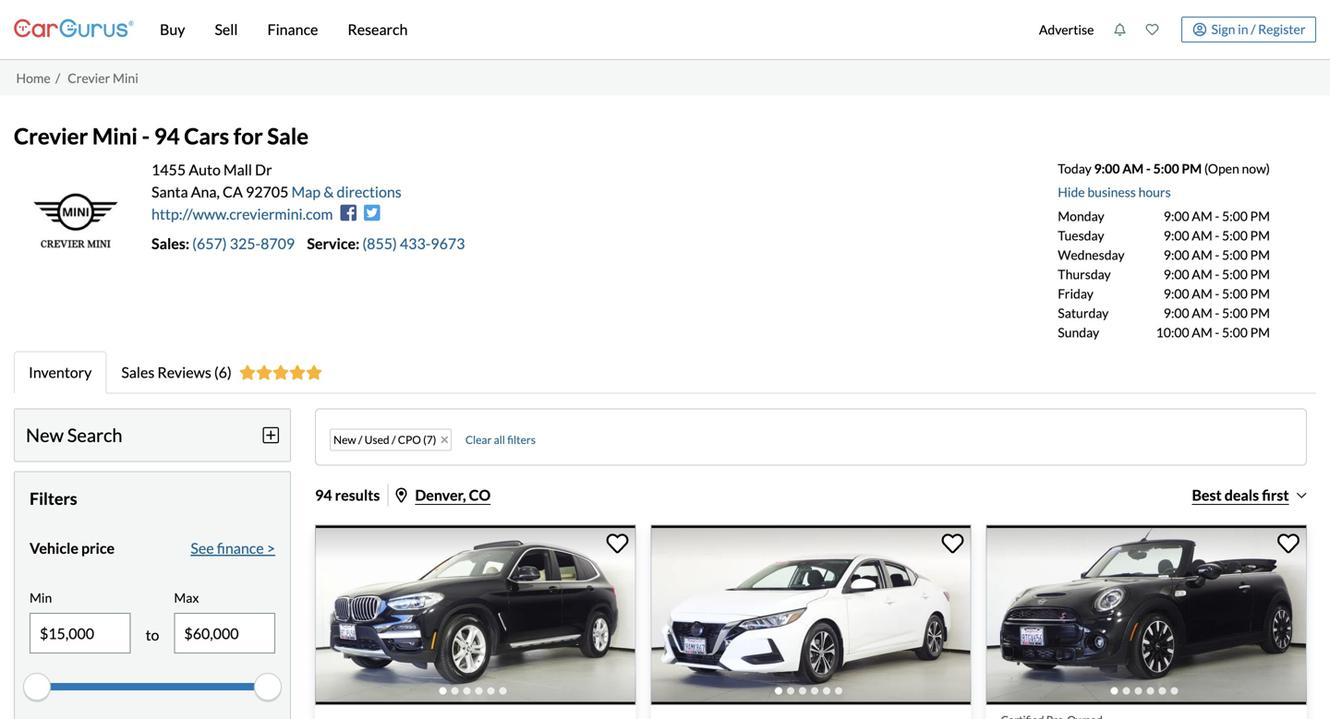 Task type: describe. For each thing, give the bounding box(es) containing it.
fresh powder 2022 nissan sentra sv fwd sedan front-wheel drive continuously variable transmission image
[[651, 525, 972, 706]]

auto
[[189, 161, 221, 179]]

clear all filters
[[466, 434, 536, 447]]

5:00 for tuesday
[[1222, 228, 1248, 243]]

9673
[[431, 235, 465, 253]]

- for saturday
[[1215, 305, 1220, 321]]

new / used / cpo (7)
[[334, 434, 436, 447]]

sign in / register link
[[1182, 17, 1317, 43]]

pm for tuesday
[[1251, 228, 1270, 243]]

map & directions link
[[291, 183, 402, 201]]

(6)
[[214, 364, 232, 382]]

hide
[[1058, 185, 1085, 200]]

pm inside today 9:00 am - 5:00 pm (open now) hide business hours
[[1182, 161, 1202, 176]]

9:00 am - 5:00 pm for tuesday
[[1164, 228, 1270, 243]]

advertise link
[[1030, 4, 1104, 55]]

hours
[[1139, 185, 1171, 200]]

hide business hours button
[[1058, 183, 1270, 202]]

>
[[267, 539, 275, 557]]

research
[[348, 20, 408, 38]]

pm for sunday
[[1251, 325, 1270, 340]]

5:00 inside today 9:00 am - 5:00 pm (open now) hide business hours
[[1154, 161, 1180, 176]]

previous image image for midnight black metallic 2021 mini cooper s convertible fwd convertible front-wheel drive 7-speed automatic image
[[998, 601, 1016, 631]]

ca
[[223, 183, 243, 201]]

1455
[[152, 161, 186, 179]]

1455 auto mall dr santa ana, ca 92705 map & directions
[[152, 161, 402, 201]]

crevier mini - 94 cars for sale
[[14, 123, 309, 149]]

(open
[[1205, 161, 1240, 176]]

crevier mini logo image
[[14, 159, 138, 283]]

cars
[[184, 123, 229, 149]]

search
[[67, 425, 122, 447]]

2 star image from the left
[[306, 365, 322, 380]]

(7)
[[423, 434, 436, 447]]

new search
[[26, 425, 122, 447]]

433-
[[400, 235, 431, 253]]

cargurus logo homepage link link
[[14, 3, 134, 56]]

sell button
[[200, 0, 253, 59]]

min
[[30, 590, 52, 606]]

0 horizontal spatial 94
[[154, 123, 180, 149]]

research button
[[333, 0, 423, 59]]

sales reviews (6)
[[121, 364, 232, 382]]

5:00 for monday
[[1222, 208, 1248, 224]]

sales
[[121, 364, 155, 382]]

9:00 for tuesday
[[1164, 228, 1190, 243]]

Min text field
[[30, 615, 130, 653]]

0 vertical spatial mini
[[113, 70, 138, 86]]

0 vertical spatial crevier
[[68, 70, 110, 86]]

denver, co
[[415, 486, 491, 504]]

5:00 for saturday
[[1222, 305, 1248, 321]]

buy
[[160, 20, 185, 38]]

/ left cpo
[[392, 434, 396, 447]]

pm for saturday
[[1251, 305, 1270, 321]]

am for sunday
[[1192, 325, 1213, 340]]

midnight black metallic 2021 mini cooper s convertible fwd convertible front-wheel drive 7-speed automatic image
[[986, 525, 1307, 706]]

http://www.creviermini.com
[[152, 205, 333, 223]]

sell
[[215, 20, 238, 38]]

sunday
[[1058, 325, 1100, 340]]

5:00 for sunday
[[1222, 325, 1248, 340]]

business
[[1088, 185, 1136, 200]]

today
[[1058, 161, 1092, 176]]

user icon image
[[1193, 23, 1207, 36]]

previous image image for fresh powder 2022 nissan sentra sv fwd sedan front-wheel drive continuously variable transmission image
[[662, 601, 680, 631]]

sign
[[1212, 21, 1236, 37]]

5:00 for thursday
[[1222, 267, 1248, 282]]

service:
[[307, 235, 360, 253]]

used
[[365, 434, 390, 447]]

http://www.creviermini.com link
[[152, 205, 333, 223]]

am for saturday
[[1192, 305, 1213, 321]]

/ left used
[[358, 434, 363, 447]]

9:00 am - 5:00 pm for wednesday
[[1164, 247, 1270, 263]]

next image image for midnight black metallic 2021 mini cooper s convertible fwd convertible front-wheel drive 7-speed automatic image
[[1278, 601, 1296, 631]]

see
[[191, 539, 214, 557]]

pm for monday
[[1251, 208, 1270, 224]]

denver,
[[415, 486, 466, 504]]

buy button
[[145, 0, 200, 59]]

filters
[[507, 434, 536, 447]]

next image image for jet black 2020 bmw x3 xdrive30i awd suv / crossover all-wheel drive 8-speed automatic image at the left of the page
[[606, 601, 625, 631]]

- for wednesday
[[1215, 247, 1220, 263]]

times image
[[441, 435, 448, 446]]

wednesday
[[1058, 247, 1125, 263]]

vehicle
[[30, 539, 78, 557]]

new / used / cpo (7) button
[[330, 429, 452, 451]]

1 vertical spatial mini
[[92, 123, 138, 149]]

am inside today 9:00 am - 5:00 pm (open now) hide business hours
[[1123, 161, 1144, 176]]

results
[[335, 486, 380, 504]]

(855) 433-9673 link
[[363, 235, 465, 253]]

menu containing sign in / register
[[1030, 4, 1317, 55]]

ana,
[[191, 183, 220, 201]]

twitter - crevier mini image
[[364, 204, 380, 222]]

10:00
[[1156, 325, 1190, 340]]

inventory tab
[[14, 352, 107, 394]]

am for monday
[[1192, 208, 1213, 224]]

directions
[[337, 183, 402, 201]]

finance button
[[253, 0, 333, 59]]

pm for thursday
[[1251, 267, 1270, 282]]

1 star image from the left
[[289, 365, 306, 380]]

facebook - crevier mini image
[[341, 204, 357, 222]]

9:00 for wednesday
[[1164, 247, 1190, 263]]

next image image for fresh powder 2022 nissan sentra sv fwd sedan front-wheel drive continuously variable transmission image
[[942, 601, 961, 631]]

tab list containing inventory
[[14, 352, 1317, 394]]

dr
[[255, 161, 272, 179]]

sales: (657) 325-8709
[[152, 235, 295, 253]]

9:00 am - 5:00 pm for friday
[[1164, 286, 1270, 302]]

home / crevier mini
[[16, 70, 138, 86]]

am for friday
[[1192, 286, 1213, 302]]

now)
[[1242, 161, 1270, 176]]

- for sunday
[[1215, 325, 1220, 340]]



Task type: locate. For each thing, give the bounding box(es) containing it.
for
[[234, 123, 263, 149]]

- for monday
[[1215, 208, 1220, 224]]

3 9:00 am - 5:00 pm from the top
[[1164, 247, 1270, 263]]

1 horizontal spatial previous image image
[[662, 601, 680, 631]]

filters
[[30, 489, 77, 509]]

tuesday
[[1058, 228, 1105, 243]]

santa
[[152, 183, 188, 201]]

menu bar
[[134, 0, 1030, 59]]

0 horizontal spatial next image image
[[606, 601, 625, 631]]

star image
[[289, 365, 306, 380], [306, 365, 322, 380]]

94 left results on the bottom of page
[[315, 486, 332, 504]]

sale
[[267, 123, 309, 149]]

2 horizontal spatial next image image
[[1278, 601, 1296, 631]]

(657) 325-8709 link
[[192, 235, 307, 253]]

9:00 am - 5:00 pm for saturday
[[1164, 305, 1270, 321]]

1 horizontal spatial next image image
[[942, 601, 961, 631]]

crevier down the home
[[14, 123, 88, 149]]

service: (855) 433-9673
[[307, 235, 465, 253]]

mini down home / crevier mini
[[92, 123, 138, 149]]

plus square image
[[263, 426, 279, 445]]

sales:
[[152, 235, 189, 253]]

previous image image
[[326, 601, 345, 631], [662, 601, 680, 631], [998, 601, 1016, 631]]

94
[[154, 123, 180, 149], [315, 486, 332, 504]]

previous image image for jet black 2020 bmw x3 xdrive30i awd suv / crossover all-wheel drive 8-speed automatic image at the left of the page
[[326, 601, 345, 631]]

1 9:00 am - 5:00 pm from the top
[[1164, 208, 1270, 224]]

1 vertical spatial crevier
[[14, 123, 88, 149]]

9:00
[[1094, 161, 1120, 176], [1164, 208, 1190, 224], [1164, 228, 1190, 243], [1164, 247, 1190, 263], [1164, 267, 1190, 282], [1164, 286, 1190, 302], [1164, 305, 1190, 321]]

mini
[[113, 70, 138, 86], [92, 123, 138, 149]]

1 previous image image from the left
[[326, 601, 345, 631]]

9:00 am - 5:00 pm for monday
[[1164, 208, 1270, 224]]

new for new search
[[26, 425, 64, 447]]

new inside 'dropdown button'
[[26, 425, 64, 447]]

-
[[142, 123, 150, 149], [1147, 161, 1151, 176], [1215, 208, 1220, 224], [1215, 228, 1220, 243], [1215, 247, 1220, 263], [1215, 267, 1220, 282], [1215, 286, 1220, 302], [1215, 305, 1220, 321], [1215, 325, 1220, 340]]

today 9:00 am - 5:00 pm (open now) hide business hours
[[1058, 161, 1270, 200]]

1 next image image from the left
[[606, 601, 625, 631]]

- for thursday
[[1215, 267, 1220, 282]]

new
[[26, 425, 64, 447], [334, 434, 356, 447]]

tab list
[[14, 352, 1317, 394]]

sign in / register
[[1212, 21, 1306, 37]]

94 up 1455
[[154, 123, 180, 149]]

crevier down cargurus logo homepage link
[[68, 70, 110, 86]]

saved cars image
[[1146, 23, 1159, 36]]

mall
[[224, 161, 252, 179]]

am
[[1123, 161, 1144, 176], [1192, 208, 1213, 224], [1192, 228, 1213, 243], [1192, 247, 1213, 263], [1192, 267, 1213, 282], [1192, 286, 1213, 302], [1192, 305, 1213, 321], [1192, 325, 1213, 340]]

- for tuesday
[[1215, 228, 1220, 243]]

new left the search
[[26, 425, 64, 447]]

92705
[[246, 183, 289, 201]]

10:00 am - 5:00 pm
[[1156, 325, 1270, 340]]

9:00 am - 5:00 pm
[[1164, 208, 1270, 224], [1164, 228, 1270, 243], [1164, 247, 1270, 263], [1164, 267, 1270, 282], [1164, 286, 1270, 302], [1164, 305, 1270, 321]]

(855)
[[363, 235, 397, 253]]

9:00 for thursday
[[1164, 267, 1190, 282]]

2 9:00 am - 5:00 pm from the top
[[1164, 228, 1270, 243]]

home link
[[16, 70, 51, 86]]

9:00 for friday
[[1164, 286, 1190, 302]]

2 previous image image from the left
[[662, 601, 680, 631]]

0 horizontal spatial new
[[26, 425, 64, 447]]

vehicle price
[[30, 539, 115, 557]]

5:00
[[1154, 161, 1180, 176], [1222, 208, 1248, 224], [1222, 228, 1248, 243], [1222, 247, 1248, 263], [1222, 267, 1248, 282], [1222, 286, 1248, 302], [1222, 305, 1248, 321], [1222, 325, 1248, 340]]

&
[[324, 183, 334, 201]]

saturday
[[1058, 305, 1109, 321]]

cpo
[[398, 434, 421, 447]]

3 star image from the left
[[272, 365, 289, 380]]

star image
[[239, 365, 256, 380], [256, 365, 272, 380], [272, 365, 289, 380]]

friday
[[1058, 286, 1094, 302]]

am for wednesday
[[1192, 247, 1213, 263]]

pm for wednesday
[[1251, 247, 1270, 263]]

/ inside sign in / register link
[[1251, 21, 1256, 37]]

new search button
[[26, 410, 279, 462]]

5:00 for friday
[[1222, 286, 1248, 302]]

pm for friday
[[1251, 286, 1270, 302]]

94 results
[[315, 486, 380, 504]]

menu
[[1030, 4, 1317, 55]]

9:00 inside today 9:00 am - 5:00 pm (open now) hide business hours
[[1094, 161, 1120, 176]]

pm
[[1182, 161, 1202, 176], [1251, 208, 1270, 224], [1251, 228, 1270, 243], [1251, 247, 1270, 263], [1251, 267, 1270, 282], [1251, 286, 1270, 302], [1251, 305, 1270, 321], [1251, 325, 1270, 340]]

1 horizontal spatial new
[[334, 434, 356, 447]]

finance
[[267, 20, 318, 38]]

cargurus logo homepage link image
[[14, 3, 134, 56]]

max
[[174, 590, 199, 606]]

2 next image image from the left
[[942, 601, 961, 631]]

clear all filters button
[[466, 434, 536, 447]]

1 horizontal spatial 94
[[315, 486, 332, 504]]

/ right the in
[[1251, 21, 1256, 37]]

advertise
[[1039, 22, 1094, 37]]

- inside today 9:00 am - 5:00 pm (open now) hide business hours
[[1147, 161, 1151, 176]]

3 previous image image from the left
[[998, 601, 1016, 631]]

menu bar containing buy
[[134, 0, 1030, 59]]

register
[[1259, 21, 1306, 37]]

/
[[1251, 21, 1256, 37], [55, 70, 60, 86], [358, 434, 363, 447], [392, 434, 396, 447]]

denver, co button
[[396, 486, 491, 504]]

new for new / used / cpo (7)
[[334, 434, 356, 447]]

4 9:00 am - 5:00 pm from the top
[[1164, 267, 1270, 282]]

5:00 for wednesday
[[1222, 247, 1248, 263]]

am for thursday
[[1192, 267, 1213, 282]]

9:00 am - 5:00 pm for thursday
[[1164, 267, 1270, 282]]

open notifications image
[[1114, 23, 1127, 36]]

to
[[146, 627, 159, 645]]

jet black 2020 bmw x3 xdrive30i awd suv / crossover all-wheel drive 8-speed automatic image
[[315, 525, 636, 706]]

co
[[469, 486, 491, 504]]

8709
[[261, 235, 295, 253]]

5 9:00 am - 5:00 pm from the top
[[1164, 286, 1270, 302]]

next image image
[[606, 601, 625, 631], [942, 601, 961, 631], [1278, 601, 1296, 631]]

0 vertical spatial 94
[[154, 123, 180, 149]]

am for tuesday
[[1192, 228, 1213, 243]]

9:00 for monday
[[1164, 208, 1190, 224]]

9:00 for saturday
[[1164, 305, 1190, 321]]

3 next image image from the left
[[1278, 601, 1296, 631]]

in
[[1238, 21, 1249, 37]]

see finance >
[[191, 539, 275, 557]]

2 star image from the left
[[256, 365, 272, 380]]

1 vertical spatial 94
[[315, 486, 332, 504]]

home
[[16, 70, 51, 86]]

- for friday
[[1215, 286, 1220, 302]]

reviews
[[157, 364, 211, 382]]

sign in / register menu item
[[1169, 17, 1317, 43]]

1 star image from the left
[[239, 365, 256, 380]]

monday
[[1058, 208, 1105, 224]]

325-
[[230, 235, 261, 253]]

inventory
[[29, 364, 92, 382]]

6 9:00 am - 5:00 pm from the top
[[1164, 305, 1270, 321]]

0 horizontal spatial previous image image
[[326, 601, 345, 631]]

/ right the home
[[55, 70, 60, 86]]

mini up crevier mini - 94 cars for sale
[[113, 70, 138, 86]]

thursday
[[1058, 267, 1111, 282]]

finance
[[217, 539, 264, 557]]

all
[[494, 434, 505, 447]]

map
[[291, 183, 321, 201]]

new inside button
[[334, 434, 356, 447]]

see finance > link
[[191, 538, 275, 560]]

(657)
[[192, 235, 227, 253]]

Max text field
[[175, 615, 274, 653]]

new left used
[[334, 434, 356, 447]]

price
[[81, 539, 115, 557]]

clear
[[466, 434, 492, 447]]

2 horizontal spatial previous image image
[[998, 601, 1016, 631]]

map marker alt image
[[396, 488, 407, 503]]



Task type: vqa. For each thing, say whether or not it's contained in the screenshot.
Thursday -
yes



